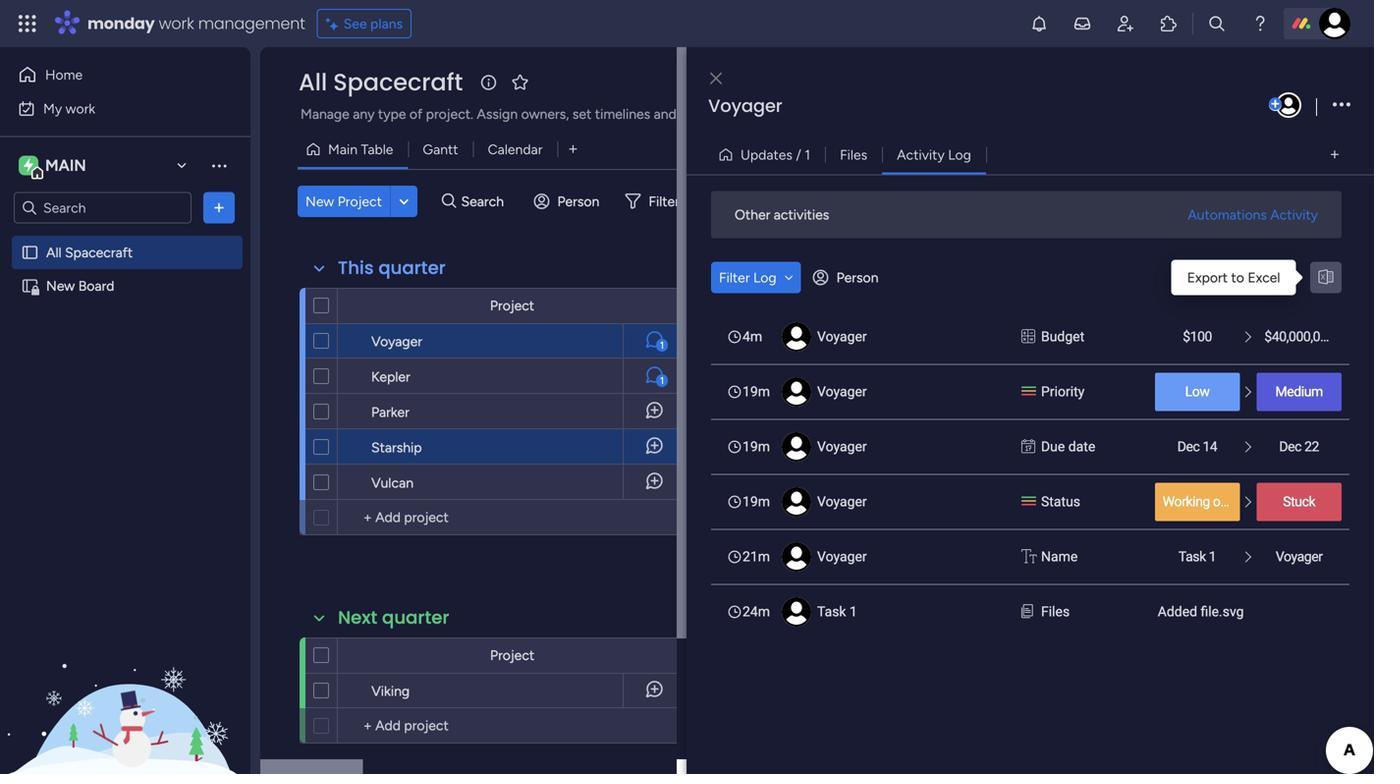 Task type: locate. For each thing, give the bounding box(es) containing it.
add view image
[[569, 142, 577, 156], [1331, 148, 1339, 162]]

workspace options image
[[209, 156, 229, 175]]

person button down "calendar"
[[526, 186, 612, 217]]

owners,
[[521, 106, 569, 122]]

invite members image
[[1116, 14, 1136, 33]]

task right 24m
[[818, 604, 847, 620]]

all spacecraft up "board"
[[46, 244, 133, 261]]

0 horizontal spatial of
[[410, 106, 423, 122]]

priority
[[1042, 384, 1085, 400]]

parker
[[371, 404, 410, 421]]

spacecraft up "board"
[[65, 244, 133, 261]]

3 19m from the top
[[743, 494, 770, 510]]

log down 'voyager' field
[[949, 146, 972, 163]]

1 horizontal spatial add view image
[[1331, 148, 1339, 162]]

1 vertical spatial person button
[[805, 262, 891, 293]]

log inside button
[[949, 146, 972, 163]]

filter
[[649, 193, 680, 210], [719, 269, 750, 286]]

0 vertical spatial + add project text field
[[348, 506, 501, 530]]

19m
[[743, 384, 770, 400], [743, 439, 770, 455], [743, 494, 770, 510]]

add view image down set
[[569, 142, 577, 156]]

new down main
[[306, 193, 334, 210]]

0 vertical spatial angle down image
[[399, 194, 409, 209]]

1 horizontal spatial of
[[748, 106, 761, 122]]

work inside button
[[65, 100, 95, 117]]

new board
[[46, 278, 114, 294]]

1 button for kepler
[[623, 359, 687, 394]]

all right public board icon
[[46, 244, 62, 261]]

1 horizontal spatial noah lott image
[[1320, 8, 1351, 39]]

1 + add project text field from the top
[[348, 506, 501, 530]]

dapulse addbtn image
[[1270, 98, 1282, 111]]

1 horizontal spatial filter
[[719, 269, 750, 286]]

0 vertical spatial quarter
[[379, 255, 446, 281]]

dec 14
[[1178, 439, 1218, 455]]

activity inside button
[[1271, 206, 1319, 223]]

0 vertical spatial spacecraft
[[333, 66, 463, 99]]

person
[[558, 193, 600, 210], [837, 269, 879, 286]]

all spacecraft up type
[[299, 66, 463, 99]]

close image
[[710, 71, 722, 86]]

export to excel image
[[1311, 270, 1342, 285]]

0 horizontal spatial dec
[[1178, 439, 1200, 455]]

home
[[45, 66, 83, 83]]

0 vertical spatial task
[[1179, 549, 1206, 565]]

of right track
[[748, 106, 761, 122]]

log up 4m
[[754, 269, 777, 286]]

board
[[78, 278, 114, 294]]

1 horizontal spatial person
[[837, 269, 879, 286]]

1 vertical spatial all
[[46, 244, 62, 261]]

1 vertical spatial task
[[818, 604, 847, 620]]

0 horizontal spatial task 1
[[818, 604, 858, 620]]

1 vertical spatial work
[[65, 100, 95, 117]]

to
[[1232, 269, 1245, 286]]

new right private board image
[[46, 278, 75, 294]]

of right type
[[410, 106, 423, 122]]

19m for due date
[[743, 439, 770, 455]]

workspace image
[[19, 155, 38, 176], [24, 155, 33, 176]]

1 vertical spatial quarter
[[382, 605, 449, 630]]

1 horizontal spatial task
[[1179, 549, 1206, 565]]

quarter for this quarter
[[379, 255, 446, 281]]

export to excel
[[1188, 269, 1281, 286]]

0 vertical spatial work
[[159, 12, 194, 34]]

1 vertical spatial files
[[1042, 604, 1070, 620]]

filter up 4m
[[719, 269, 750, 286]]

0 horizontal spatial filter
[[649, 193, 680, 210]]

search everything image
[[1208, 14, 1227, 33]]

1 vertical spatial new
[[46, 278, 75, 294]]

filter inside filter log button
[[719, 269, 750, 286]]

1 vertical spatial task 1
[[818, 604, 858, 620]]

work right my
[[65, 100, 95, 117]]

dapulse numbers column image
[[1022, 327, 1036, 347]]

0 vertical spatial new
[[306, 193, 334, 210]]

1 button
[[623, 323, 687, 359], [623, 359, 687, 394]]

0 horizontal spatial all
[[46, 244, 62, 261]]

dapulse date column image
[[1022, 437, 1036, 457]]

1 horizontal spatial spacecraft
[[333, 66, 463, 99]]

0 vertical spatial files
[[840, 146, 868, 163]]

1 vertical spatial project
[[490, 297, 535, 314]]

0 horizontal spatial person button
[[526, 186, 612, 217]]

project for this quarter
[[490, 297, 535, 314]]

add view image for activity log
[[1331, 148, 1339, 162]]

task 1 right 24m
[[818, 604, 858, 620]]

voyager
[[708, 93, 783, 118], [818, 329, 867, 345], [371, 333, 423, 350], [818, 384, 867, 400], [818, 439, 867, 455], [818, 494, 867, 510], [818, 549, 867, 565], [1276, 549, 1323, 565]]

excel
[[1248, 269, 1281, 286]]

refresh image
[[1273, 270, 1305, 285]]

added
[[1158, 604, 1198, 620]]

files button
[[825, 139, 883, 170]]

2 19m from the top
[[743, 439, 770, 455]]

1 vertical spatial + add project text field
[[348, 714, 501, 738]]

1 vertical spatial person
[[837, 269, 879, 286]]

work right monday
[[159, 12, 194, 34]]

activity down stands.
[[897, 146, 945, 163]]

workspace selection element
[[19, 154, 89, 179]]

1 horizontal spatial person button
[[805, 262, 891, 293]]

work
[[159, 12, 194, 34], [65, 100, 95, 117]]

filter inside filter popup button
[[649, 193, 680, 210]]

0 vertical spatial project
[[338, 193, 382, 210]]

files down project
[[840, 146, 868, 163]]

main
[[328, 141, 358, 158]]

budget
[[1042, 329, 1085, 345]]

1 vertical spatial 19m
[[743, 439, 770, 455]]

1 vertical spatial log
[[754, 269, 777, 286]]

0 horizontal spatial person
[[558, 193, 600, 210]]

1 horizontal spatial list box
[[711, 309, 1350, 639]]

1 vertical spatial angle down image
[[785, 271, 794, 284]]

files
[[840, 146, 868, 163], [1042, 604, 1070, 620]]

1 dec from the left
[[1178, 439, 1200, 455]]

1 1 button from the top
[[623, 323, 687, 359]]

stands.
[[884, 106, 928, 122]]

1 19m from the top
[[743, 384, 770, 400]]

1 of from the left
[[410, 106, 423, 122]]

notifications image
[[1030, 14, 1049, 33]]

monday
[[87, 12, 155, 34]]

track
[[713, 106, 744, 122]]

0 vertical spatial activity
[[897, 146, 945, 163]]

new project
[[306, 193, 382, 210]]

quarter
[[379, 255, 446, 281], [382, 605, 449, 630]]

noah lott image right help icon
[[1320, 8, 1351, 39]]

1 workspace image from the left
[[19, 155, 38, 176]]

dapulse text column image
[[1022, 547, 1037, 567]]

1 horizontal spatial all spacecraft
[[299, 66, 463, 99]]

filter for filter log
[[719, 269, 750, 286]]

new
[[306, 193, 334, 210], [46, 278, 75, 294]]

work for monday
[[159, 12, 194, 34]]

0 horizontal spatial activity
[[897, 146, 945, 163]]

0 horizontal spatial log
[[754, 269, 777, 286]]

quarter inside field
[[379, 255, 446, 281]]

1 vertical spatial activity
[[1271, 206, 1319, 223]]

0 horizontal spatial angle down image
[[399, 194, 409, 209]]

all spacecraft
[[299, 66, 463, 99], [46, 244, 133, 261]]

1
[[805, 146, 811, 163], [660, 339, 664, 351], [660, 375, 664, 387], [1209, 549, 1217, 565], [850, 604, 858, 620]]

task 1 down working on it
[[1179, 549, 1217, 565]]

this
[[338, 255, 374, 281]]

0 vertical spatial filter
[[649, 193, 680, 210]]

2 vertical spatial 19m
[[743, 494, 770, 510]]

spacecraft up type
[[333, 66, 463, 99]]

quarter right this
[[379, 255, 446, 281]]

1 vertical spatial noah lott image
[[1276, 92, 1302, 118]]

0 horizontal spatial add view image
[[569, 142, 577, 156]]

task down the working
[[1179, 549, 1206, 565]]

dec left "22"
[[1280, 439, 1302, 455]]

person button down activities
[[805, 262, 891, 293]]

2 vertical spatial project
[[490, 647, 535, 664]]

file.svg
[[1201, 604, 1244, 620]]

0 horizontal spatial new
[[46, 278, 75, 294]]

filter down and
[[649, 193, 680, 210]]

stuck
[[1284, 494, 1316, 510]]

1 horizontal spatial work
[[159, 12, 194, 34]]

files right v2 file column image
[[1042, 604, 1070, 620]]

0 vertical spatial log
[[949, 146, 972, 163]]

All Spacecraft field
[[294, 66, 468, 99]]

add view image for calendar
[[569, 142, 577, 156]]

0 horizontal spatial files
[[840, 146, 868, 163]]

updates / 1 button
[[710, 139, 825, 170]]

angle down image
[[399, 194, 409, 209], [785, 271, 794, 284]]

public board image
[[21, 243, 39, 262]]

list box
[[0, 232, 251, 568], [711, 309, 1350, 639]]

angle down image right 'filter log'
[[785, 271, 794, 284]]

v2 search image
[[442, 190, 456, 212]]

activities
[[774, 206, 830, 223]]

see
[[344, 15, 367, 32]]

dec
[[1178, 439, 1200, 455], [1280, 439, 1302, 455]]

activity log
[[897, 146, 972, 163]]

activity
[[897, 146, 945, 163], [1271, 206, 1319, 223]]

1 horizontal spatial activity
[[1271, 206, 1319, 223]]

0 vertical spatial all
[[299, 66, 327, 99]]

activity up refresh image
[[1271, 206, 1319, 223]]

new inside button
[[306, 193, 334, 210]]

quarter inside "field"
[[382, 605, 449, 630]]

private board image
[[21, 277, 39, 295]]

log for filter log
[[754, 269, 777, 286]]

project
[[338, 193, 382, 210], [490, 297, 535, 314], [490, 647, 535, 664]]

see plans
[[344, 15, 403, 32]]

0 horizontal spatial work
[[65, 100, 95, 117]]

options image
[[1333, 92, 1351, 118]]

next
[[338, 605, 377, 630]]

quarter for next quarter
[[382, 605, 449, 630]]

select product image
[[18, 14, 37, 33]]

24m
[[743, 604, 770, 620]]

of
[[410, 106, 423, 122], [748, 106, 761, 122]]

add view image down options image
[[1331, 148, 1339, 162]]

2 dec from the left
[[1280, 439, 1302, 455]]

1 vertical spatial spacecraft
[[65, 244, 133, 261]]

noah lott image left options image
[[1276, 92, 1302, 118]]

dec for dec 14
[[1178, 439, 1200, 455]]

type
[[378, 106, 406, 122]]

task 1
[[1179, 549, 1217, 565], [818, 604, 858, 620]]

due
[[1042, 439, 1065, 455]]

option
[[0, 235, 251, 239]]

1 vertical spatial filter
[[719, 269, 750, 286]]

set
[[573, 106, 592, 122]]

0 vertical spatial 19m
[[743, 384, 770, 400]]

1 horizontal spatial new
[[306, 193, 334, 210]]

angle down image left v2 search image
[[399, 194, 409, 209]]

+ add project text field down vulcan
[[348, 506, 501, 530]]

1 horizontal spatial log
[[949, 146, 972, 163]]

Voyager field
[[704, 93, 1266, 119]]

dec left 14
[[1178, 439, 1200, 455]]

new for new board
[[46, 278, 75, 294]]

+ add project text field down viking
[[348, 714, 501, 738]]

+ Add project text field
[[348, 506, 501, 530], [348, 714, 501, 738]]

1 horizontal spatial angle down image
[[785, 271, 794, 284]]

new for new project
[[306, 193, 334, 210]]

new inside list box
[[46, 278, 75, 294]]

1 vertical spatial all spacecraft
[[46, 244, 133, 261]]

task
[[1179, 549, 1206, 565], [818, 604, 847, 620]]

all up manage
[[299, 66, 327, 99]]

1 horizontal spatial task 1
[[1179, 549, 1217, 565]]

spacecraft
[[333, 66, 463, 99], [65, 244, 133, 261]]

2 1 button from the top
[[623, 359, 687, 394]]

log inside button
[[754, 269, 777, 286]]

noah lott image
[[1320, 8, 1351, 39], [1276, 92, 1302, 118]]

0 horizontal spatial list box
[[0, 232, 251, 568]]

quarter right next
[[382, 605, 449, 630]]

1 horizontal spatial dec
[[1280, 439, 1302, 455]]



Task type: vqa. For each thing, say whether or not it's contained in the screenshot.
leftmost M
no



Task type: describe. For each thing, give the bounding box(es) containing it.
1 button for voyager
[[623, 323, 687, 359]]

next quarter
[[338, 605, 449, 630]]

calendar
[[488, 141, 543, 158]]

19m for priority
[[743, 384, 770, 400]]

0 horizontal spatial noah lott image
[[1276, 92, 1302, 118]]

2 + add project text field from the top
[[348, 714, 501, 738]]

this quarter
[[338, 255, 446, 281]]

on
[[1213, 494, 1228, 510]]

voyager inside field
[[708, 93, 783, 118]]

add to favorites image
[[510, 72, 530, 92]]

keep
[[680, 106, 710, 122]]

Search field
[[456, 188, 515, 215]]

help image
[[1251, 14, 1271, 33]]

timelines
[[595, 106, 651, 122]]

filter log button
[[711, 262, 801, 293]]

my
[[43, 100, 62, 117]]

and
[[654, 106, 677, 122]]

0 horizontal spatial all spacecraft
[[46, 244, 133, 261]]

dec for dec 22
[[1280, 439, 1302, 455]]

automations activity button
[[1180, 199, 1327, 230]]

21m
[[743, 549, 770, 565]]

working on it
[[1163, 494, 1238, 510]]

your
[[806, 106, 833, 122]]

2 workspace image from the left
[[24, 155, 33, 176]]

main table button
[[298, 134, 408, 165]]

added file.svg
[[1158, 604, 1244, 620]]

filter log
[[719, 269, 777, 286]]

angle down image inside filter log button
[[785, 271, 794, 284]]

starship
[[371, 439, 422, 456]]

export
[[1188, 269, 1228, 286]]

project inside button
[[338, 193, 382, 210]]

table
[[361, 141, 393, 158]]

date
[[1069, 439, 1096, 455]]

it
[[1231, 494, 1238, 510]]

home button
[[12, 59, 211, 90]]

due date
[[1042, 439, 1096, 455]]

my work
[[43, 100, 95, 117]]

automations
[[1188, 206, 1267, 223]]

viking
[[371, 683, 410, 700]]

0 vertical spatial person
[[558, 193, 600, 210]]

status
[[1042, 494, 1081, 510]]

manage any type of project. assign owners, set timelines and keep track of where your project stands.
[[301, 106, 928, 122]]

22
[[1305, 439, 1320, 455]]

1 horizontal spatial all
[[299, 66, 327, 99]]

vulcan
[[371, 475, 414, 491]]

lottie animation image
[[0, 576, 251, 774]]

/
[[796, 146, 802, 163]]

management
[[198, 12, 305, 34]]

my work button
[[12, 93, 211, 124]]

list box containing all spacecraft
[[0, 232, 251, 568]]

updates / 1
[[741, 146, 811, 163]]

$100
[[1183, 329, 1213, 345]]

dec 22
[[1280, 439, 1320, 455]]

other
[[735, 206, 771, 223]]

Next quarter field
[[333, 605, 454, 631]]

project
[[836, 106, 881, 122]]

activity inside button
[[897, 146, 945, 163]]

see plans button
[[317, 9, 412, 38]]

1 horizontal spatial files
[[1042, 604, 1070, 620]]

apps image
[[1160, 14, 1179, 33]]

kepler
[[371, 368, 411, 385]]

assign
[[477, 106, 518, 122]]

This quarter field
[[333, 255, 451, 281]]

main
[[45, 156, 86, 175]]

0 vertical spatial person button
[[526, 186, 612, 217]]

show board description image
[[477, 73, 500, 92]]

name
[[1042, 549, 1078, 565]]

19m for status
[[743, 494, 770, 510]]

updates
[[741, 146, 793, 163]]

filter button
[[617, 186, 710, 217]]

0 horizontal spatial spacecraft
[[65, 244, 133, 261]]

lottie animation element
[[0, 576, 251, 774]]

working
[[1163, 494, 1210, 510]]

automations activity
[[1188, 206, 1319, 223]]

manage
[[301, 106, 350, 122]]

v2 file column image
[[1022, 602, 1033, 622]]

gantt button
[[408, 134, 473, 165]]

other activities
[[735, 206, 830, 223]]

manage any type of project. assign owners, set timelines and keep track of where your project stands. button
[[298, 102, 958, 126]]

$40,000,000
[[1265, 329, 1335, 345]]

1 inside 'button'
[[805, 146, 811, 163]]

project for next quarter
[[490, 647, 535, 664]]

filter for filter
[[649, 193, 680, 210]]

project.
[[426, 106, 474, 122]]

log for activity log
[[949, 146, 972, 163]]

any
[[353, 106, 375, 122]]

Search in workspace field
[[41, 197, 164, 219]]

0 vertical spatial task 1
[[1179, 549, 1217, 565]]

0 horizontal spatial task
[[818, 604, 847, 620]]

14
[[1203, 439, 1218, 455]]

monday work management
[[87, 12, 305, 34]]

calendar button
[[473, 134, 558, 165]]

inbox image
[[1073, 14, 1093, 33]]

options image
[[209, 198, 229, 218]]

work for my
[[65, 100, 95, 117]]

where
[[764, 106, 802, 122]]

2 of from the left
[[748, 106, 761, 122]]

0 vertical spatial all spacecraft
[[299, 66, 463, 99]]

files inside button
[[840, 146, 868, 163]]

list box containing 4m
[[711, 309, 1350, 639]]

gantt
[[423, 141, 458, 158]]

main button
[[14, 149, 196, 182]]

low
[[1186, 384, 1210, 400]]

4m
[[743, 329, 763, 345]]

medium
[[1276, 384, 1323, 400]]

activity log button
[[883, 139, 986, 170]]

new project button
[[298, 186, 390, 217]]

0 vertical spatial noah lott image
[[1320, 8, 1351, 39]]

plans
[[370, 15, 403, 32]]

main table
[[328, 141, 393, 158]]



